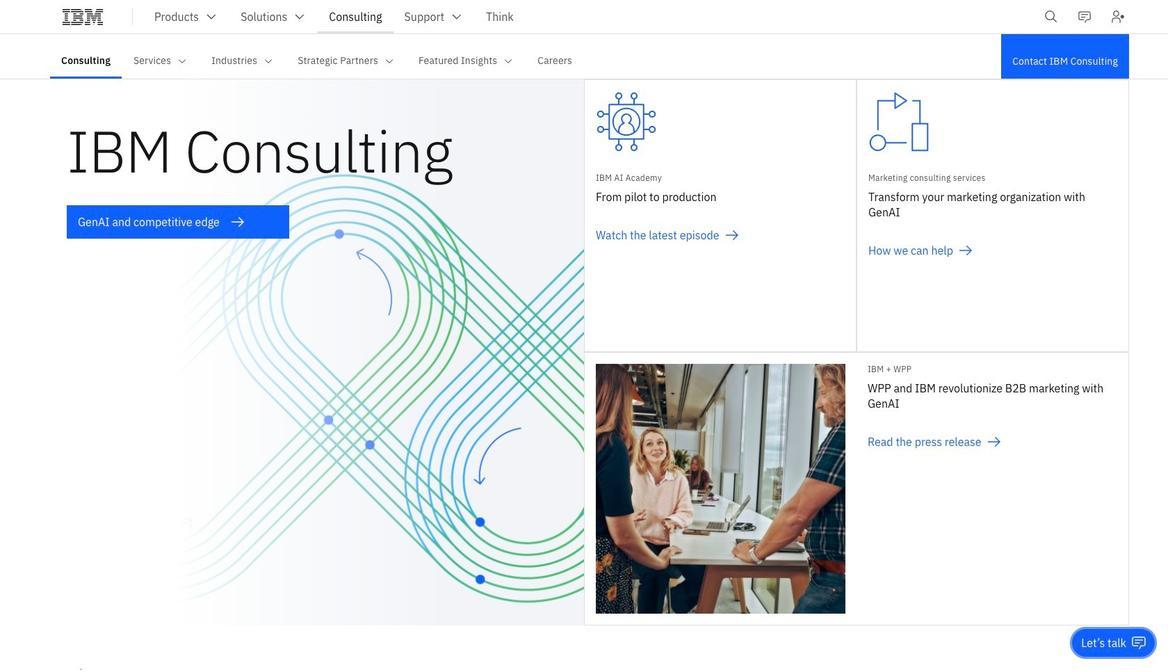 Task type: vqa. For each thing, say whether or not it's contained in the screenshot.
"Let's talk" element at bottom right
yes



Task type: locate. For each thing, give the bounding box(es) containing it.
let's talk element
[[1082, 635, 1127, 651]]



